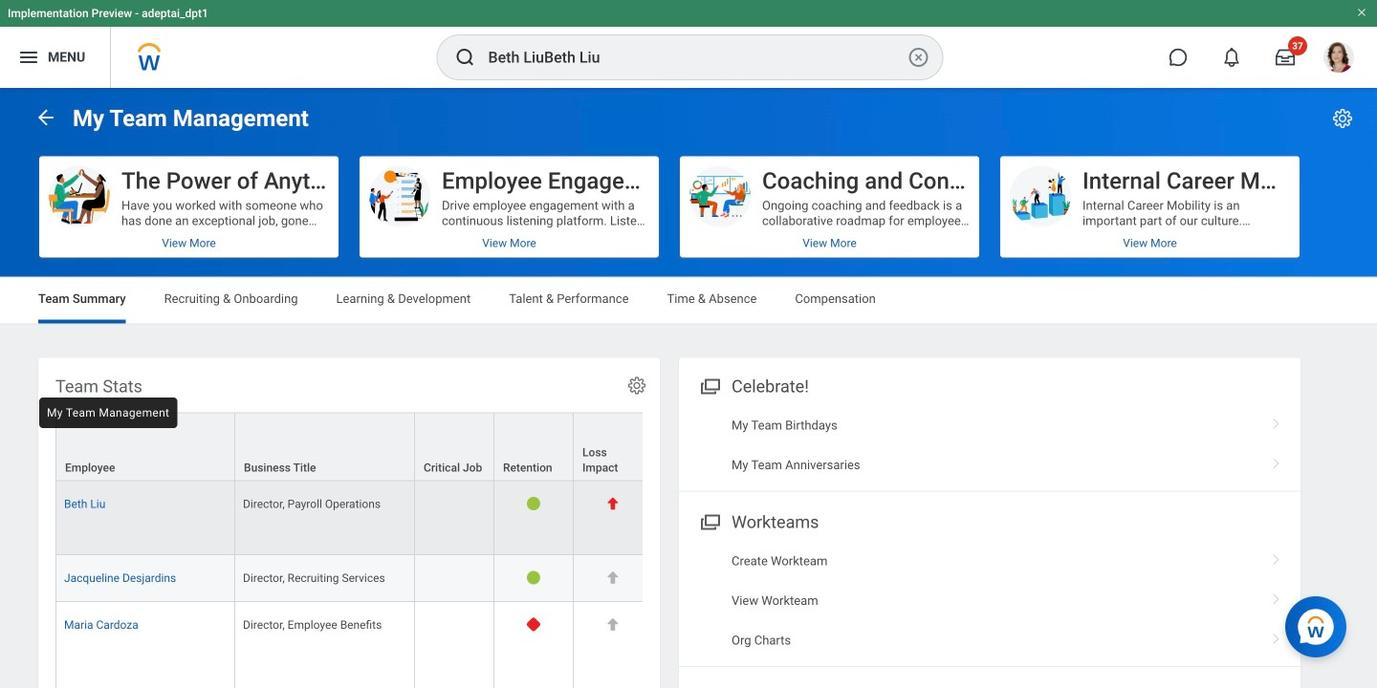 Task type: describe. For each thing, give the bounding box(es) containing it.
2 column header from the left
[[495, 413, 574, 483]]

this worker has low retention risk. image
[[527, 497, 541, 511]]

x circle image
[[907, 46, 930, 69]]

cell for this worker has low retention risk. icon
[[415, 556, 495, 603]]

2 row from the top
[[55, 482, 1378, 556]]

justify image
[[17, 46, 40, 69]]

the loss of this employee would be catastrophic or critical to the organization. image
[[606, 497, 621, 511]]

notifications large image
[[1223, 48, 1242, 67]]

1 chevron right image from the top
[[1265, 548, 1290, 567]]

this worker has low retention risk. image
[[527, 571, 541, 585]]

2 chevron right image from the top
[[1265, 452, 1290, 471]]

team stats element
[[38, 358, 1378, 689]]

the loss of this employee would be moderate or significant to the organization. image
[[606, 571, 621, 585]]

profile logan mcneil image
[[1324, 42, 1355, 77]]

close environment banner image
[[1357, 7, 1368, 18]]

3 chevron right image from the top
[[1265, 627, 1290, 646]]

search image
[[454, 46, 477, 69]]



Task type: locate. For each thing, give the bounding box(es) containing it.
2 list from the top
[[679, 542, 1301, 661]]

chevron right image
[[1265, 548, 1290, 567], [1265, 587, 1290, 607]]

column header
[[415, 413, 495, 483], [495, 413, 574, 483]]

1 cell from the top
[[415, 482, 495, 556]]

0 vertical spatial list
[[679, 406, 1301, 485]]

1 row from the top
[[55, 413, 1378, 483]]

cell for this worker has low retention risk. image on the bottom
[[415, 482, 495, 556]]

tab list
[[19, 278, 1359, 324]]

main content
[[0, 88, 1378, 689]]

menu group image for 2nd list
[[697, 508, 722, 534]]

chevron right image
[[1265, 412, 1290, 431], [1265, 452, 1290, 471], [1265, 627, 1290, 646]]

the loss of this employee would be moderate or significant to the organization. image
[[606, 618, 621, 632]]

3 row from the top
[[55, 556, 1378, 603]]

0 vertical spatial chevron right image
[[1265, 412, 1290, 431]]

1 vertical spatial chevron right image
[[1265, 587, 1290, 607]]

cell left this worker has low retention risk. image on the bottom
[[415, 482, 495, 556]]

3 cell from the top
[[415, 603, 495, 689]]

configure this page image
[[1332, 107, 1355, 130]]

0 vertical spatial chevron right image
[[1265, 548, 1290, 567]]

4 row from the top
[[55, 603, 1378, 689]]

cell left this worker has a high retention risk - immediate action needed. icon
[[415, 603, 495, 689]]

1 menu group image from the top
[[697, 373, 722, 398]]

cell for this worker has a high retention risk - immediate action needed. icon
[[415, 603, 495, 689]]

banner
[[0, 0, 1378, 88]]

2 menu group image from the top
[[697, 508, 722, 534]]

row
[[55, 413, 1378, 483], [55, 482, 1378, 556], [55, 556, 1378, 603], [55, 603, 1378, 689]]

1 vertical spatial menu group image
[[697, 508, 722, 534]]

1 vertical spatial list
[[679, 542, 1301, 661]]

menu group image
[[697, 373, 722, 398], [697, 508, 722, 534]]

menu group image for first list from the top
[[697, 373, 722, 398]]

Search Workday  search field
[[488, 36, 904, 78]]

this worker has a high retention risk - immediate action needed. image
[[527, 618, 541, 632]]

0 vertical spatial menu group image
[[697, 373, 722, 398]]

previous page image
[[34, 106, 57, 129]]

cell
[[415, 482, 495, 556], [415, 556, 495, 603], [415, 603, 495, 689]]

inbox large image
[[1276, 48, 1295, 67]]

2 vertical spatial chevron right image
[[1265, 627, 1290, 646]]

1 column header from the left
[[415, 413, 495, 483]]

1 list from the top
[[679, 406, 1301, 485]]

cell left this worker has low retention risk. icon
[[415, 556, 495, 603]]

list
[[679, 406, 1301, 485], [679, 542, 1301, 661]]

2 cell from the top
[[415, 556, 495, 603]]

1 vertical spatial chevron right image
[[1265, 452, 1290, 471]]

1 chevron right image from the top
[[1265, 412, 1290, 431]]

2 chevron right image from the top
[[1265, 587, 1290, 607]]

configure team stats image
[[627, 376, 648, 397]]



Task type: vqa. For each thing, say whether or not it's contained in the screenshot.
Flexible
no



